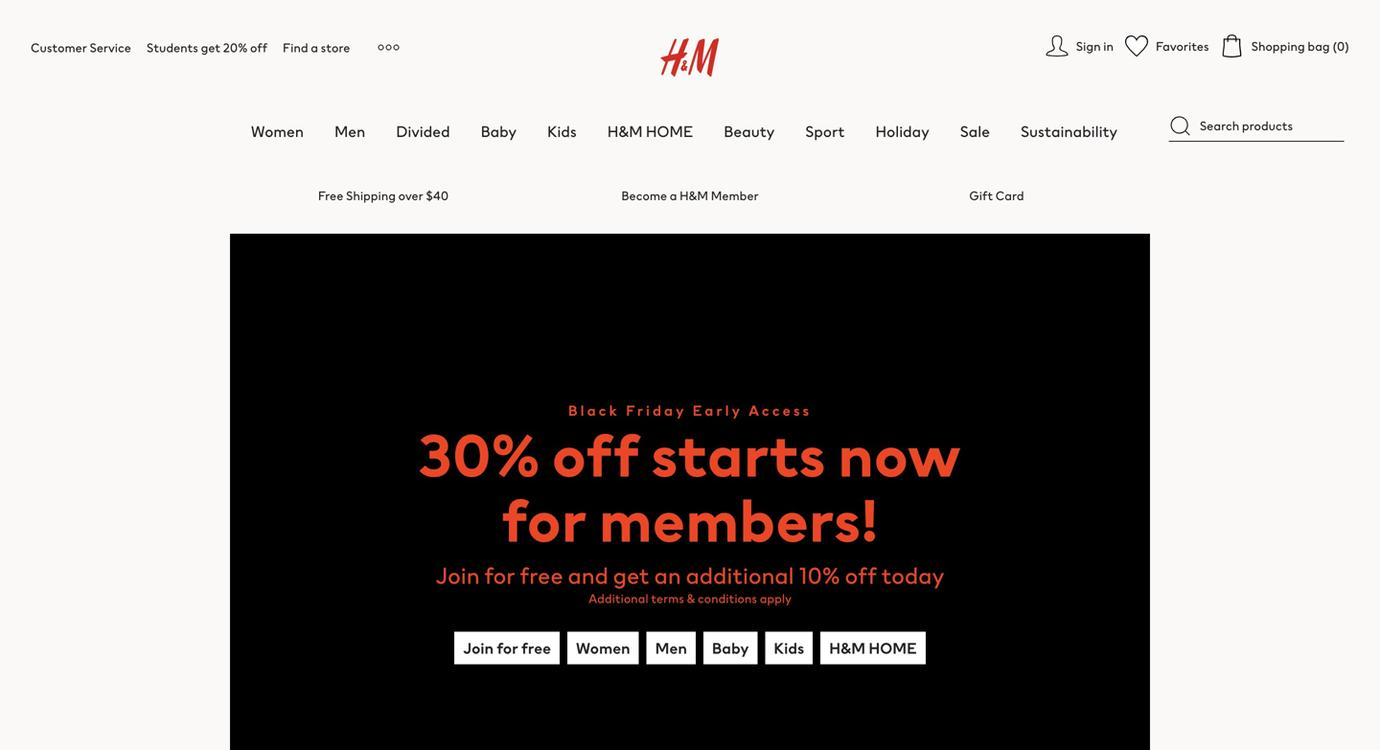 Task type: locate. For each thing, give the bounding box(es) containing it.
students
[[146, 38, 198, 57]]

now
[[838, 412, 961, 498]]

off
[[250, 38, 267, 57], [552, 412, 639, 498], [845, 559, 877, 592]]

shopping bag (0)
[[1251, 37, 1350, 55]]

sport link
[[805, 120, 845, 142]]

2 vertical spatial off
[[845, 559, 877, 592]]

join for free link
[[455, 632, 560, 665]]

0 horizontal spatial men link
[[334, 120, 365, 142]]

a right become
[[670, 186, 677, 205]]

men down terms
[[655, 637, 687, 659]]

sustainability link
[[1021, 120, 1118, 142]]

women down the find
[[251, 120, 304, 142]]

a right the find
[[311, 38, 318, 57]]

baby link
[[481, 120, 517, 142], [703, 632, 758, 665]]

kids inside header.primary.navigation element
[[547, 120, 577, 142]]

1 horizontal spatial men link
[[647, 632, 696, 665]]

0 vertical spatial women link
[[251, 120, 304, 142]]

0 vertical spatial women
[[251, 120, 304, 142]]

baby link right divided
[[481, 120, 517, 142]]

0 horizontal spatial women
[[251, 120, 304, 142]]

0 horizontal spatial kids link
[[547, 120, 577, 142]]

divided link
[[396, 120, 450, 142]]

1 vertical spatial h&m home
[[829, 637, 917, 659]]

0 horizontal spatial men
[[334, 120, 365, 142]]

women link down additional
[[567, 632, 639, 665]]

kids inside kids link
[[774, 637, 804, 659]]

1 vertical spatial a
[[670, 186, 677, 205]]

baby link down conditions
[[703, 632, 758, 665]]

free for join for free and get an additional 10% off today additional terms & conditions apply
[[520, 559, 563, 592]]

service
[[90, 38, 131, 57]]

men
[[334, 120, 365, 142], [655, 637, 687, 659]]

0 horizontal spatial a
[[311, 38, 318, 57]]

get left 20%
[[201, 38, 221, 57]]

holiday
[[876, 120, 929, 142]]

0 horizontal spatial kids
[[547, 120, 577, 142]]

store
[[321, 38, 350, 57]]

&
[[687, 589, 695, 608]]

1 vertical spatial join
[[463, 637, 494, 659]]

women
[[251, 120, 304, 142], [576, 637, 630, 659]]

women for women link to the top
[[251, 120, 304, 142]]

kids
[[547, 120, 577, 142], [774, 637, 804, 659]]

0 horizontal spatial h&m home link
[[607, 120, 693, 142]]

1 vertical spatial baby
[[712, 637, 749, 659]]

women for bottommost women link
[[576, 637, 630, 659]]

h&m home up become
[[607, 120, 693, 142]]

0 horizontal spatial get
[[201, 38, 221, 57]]

1 horizontal spatial get
[[613, 559, 649, 592]]

0 horizontal spatial off
[[250, 38, 267, 57]]

1 horizontal spatial h&m
[[680, 186, 708, 205]]

0 vertical spatial baby
[[481, 120, 517, 142]]

baby inside header.primary.navigation element
[[481, 120, 517, 142]]

for inside join for free and get an additional 10% off today additional terms & conditions apply
[[484, 559, 515, 592]]

become
[[621, 186, 667, 205]]

1 horizontal spatial a
[[670, 186, 677, 205]]

1 horizontal spatial women link
[[567, 632, 639, 665]]

0 horizontal spatial home
[[646, 120, 693, 142]]

h&m
[[607, 120, 643, 142], [680, 186, 708, 205], [829, 637, 866, 659]]

0 vertical spatial a
[[311, 38, 318, 57]]

h&m left member
[[680, 186, 708, 205]]

h&m home link inside header.primary.navigation element
[[607, 120, 693, 142]]

black friday early access
[[568, 400, 812, 421]]

gift
[[969, 186, 993, 205]]

and
[[568, 559, 608, 592]]

1 horizontal spatial women
[[576, 637, 630, 659]]

baby
[[481, 120, 517, 142], [712, 637, 749, 659]]

1 horizontal spatial h&m home link
[[821, 632, 926, 665]]

friday
[[626, 400, 687, 421]]

0 vertical spatial kids
[[547, 120, 577, 142]]

additional
[[588, 589, 649, 608]]

0 vertical spatial join
[[436, 559, 480, 592]]

h&m home link down today
[[821, 632, 926, 665]]

h&m up become
[[607, 120, 643, 142]]

0 vertical spatial h&m home link
[[607, 120, 693, 142]]

join
[[436, 559, 480, 592], [463, 637, 494, 659]]

0 vertical spatial men link
[[334, 120, 365, 142]]

1 vertical spatial kids
[[774, 637, 804, 659]]

free inside join for free and get an additional 10% off today additional terms & conditions apply
[[520, 559, 563, 592]]

1 vertical spatial kids link
[[765, 632, 813, 665]]

h&m home down today
[[829, 637, 917, 659]]

0 horizontal spatial women link
[[251, 120, 304, 142]]

women inside header.primary.navigation element
[[251, 120, 304, 142]]

become a h&m member link
[[621, 186, 759, 205]]

find
[[283, 38, 308, 57]]

h&m inside header.primary.navigation element
[[607, 120, 643, 142]]

home up the become a h&m member
[[646, 120, 693, 142]]

women link down the find
[[251, 120, 304, 142]]

0 vertical spatial free
[[520, 559, 563, 592]]

1 vertical spatial get
[[613, 559, 649, 592]]

join inside join for free and get an additional 10% off today additional terms & conditions apply
[[436, 559, 480, 592]]

home down today
[[869, 637, 917, 659]]

apply
[[760, 589, 792, 608]]

baby link inside header.primary.navigation element
[[481, 120, 517, 142]]

0 vertical spatial men
[[334, 120, 365, 142]]

for
[[502, 477, 587, 563], [484, 559, 515, 592], [497, 637, 518, 659]]

men link
[[334, 120, 365, 142], [647, 632, 696, 665]]

1 horizontal spatial kids
[[774, 637, 804, 659]]

2 horizontal spatial h&m
[[829, 637, 866, 659]]

h&m home
[[607, 120, 693, 142], [829, 637, 917, 659]]

1 vertical spatial women
[[576, 637, 630, 659]]

0 horizontal spatial h&m
[[607, 120, 643, 142]]

0 vertical spatial h&m
[[607, 120, 643, 142]]

get left 'an'
[[613, 559, 649, 592]]

an
[[654, 559, 681, 592]]

sport
[[805, 120, 845, 142]]

get
[[201, 38, 221, 57], [613, 559, 649, 592]]

today
[[882, 559, 944, 592]]

1 vertical spatial free
[[521, 637, 551, 659]]

0 horizontal spatial baby link
[[481, 120, 517, 142]]

10%
[[799, 559, 840, 592]]

0 vertical spatial kids link
[[547, 120, 577, 142]]

$40
[[426, 186, 449, 205]]

kids link
[[547, 120, 577, 142], [765, 632, 813, 665]]

free shipping over $40 link
[[318, 186, 449, 205]]

find a store
[[283, 38, 350, 57]]

0 vertical spatial h&m home
[[607, 120, 693, 142]]

kids for kids link to the bottom
[[774, 637, 804, 659]]

h&m home link
[[607, 120, 693, 142], [821, 632, 926, 665]]

2 vertical spatial h&m
[[829, 637, 866, 659]]

0 vertical spatial get
[[201, 38, 221, 57]]

1 horizontal spatial off
[[552, 412, 639, 498]]

h&m home link up become
[[607, 120, 693, 142]]

men up free
[[334, 120, 365, 142]]

30%
[[419, 412, 540, 498]]

1 vertical spatial home
[[869, 637, 917, 659]]

home inside header.primary.navigation element
[[646, 120, 693, 142]]

women down additional
[[576, 637, 630, 659]]

0 vertical spatial off
[[250, 38, 267, 57]]

starts
[[651, 412, 826, 498]]

women link
[[251, 120, 304, 142], [567, 632, 639, 665]]

h&m down the 10%
[[829, 637, 866, 659]]

baby right divided
[[481, 120, 517, 142]]

h&m home inside header.primary.navigation element
[[607, 120, 693, 142]]

0 vertical spatial home
[[646, 120, 693, 142]]

sign in button
[[1046, 35, 1114, 58]]

baby for baby "link" inside the header.primary.navigation element
[[481, 120, 517, 142]]

0 horizontal spatial h&m home
[[607, 120, 693, 142]]

1 horizontal spatial baby link
[[703, 632, 758, 665]]

students get 20% off
[[146, 38, 267, 57]]

home
[[646, 120, 693, 142], [869, 637, 917, 659]]

1 horizontal spatial kids link
[[765, 632, 813, 665]]

1 vertical spatial men
[[655, 637, 687, 659]]

baby down conditions
[[712, 637, 749, 659]]

men link up free
[[334, 120, 365, 142]]

a
[[311, 38, 318, 57], [670, 186, 677, 205]]

favorites
[[1156, 37, 1209, 55]]

off inside header.primary.navigation element
[[250, 38, 267, 57]]

0 vertical spatial baby link
[[481, 120, 517, 142]]

free
[[520, 559, 563, 592], [521, 637, 551, 659]]

gift card
[[969, 186, 1024, 205]]

1 horizontal spatial baby
[[712, 637, 749, 659]]

0 horizontal spatial baby
[[481, 120, 517, 142]]

men inside header.primary.navigation element
[[334, 120, 365, 142]]

2 horizontal spatial off
[[845, 559, 877, 592]]

men link down terms
[[647, 632, 696, 665]]

over
[[398, 186, 423, 205]]

free for join for free
[[521, 637, 551, 659]]

baby inside baby "link"
[[712, 637, 749, 659]]



Task type: describe. For each thing, give the bounding box(es) containing it.
sustainability
[[1021, 120, 1118, 142]]

conditions
[[698, 589, 757, 608]]

join for free
[[463, 637, 551, 659]]

holiday link
[[876, 120, 929, 142]]

for for join for free
[[497, 637, 518, 659]]

Search products search field
[[1169, 110, 1344, 142]]

(0)
[[1333, 37, 1350, 55]]

terms
[[651, 589, 684, 608]]

free shipping over $40
[[318, 186, 449, 205]]

customer
[[31, 38, 87, 57]]

free
[[318, 186, 343, 205]]

shopping bag (0) link
[[1221, 35, 1350, 58]]

divided
[[396, 120, 450, 142]]

get inside join for free and get an additional 10% off today additional terms & conditions apply
[[613, 559, 649, 592]]

bag
[[1308, 37, 1330, 55]]

for for join for free and get an additional 10% off today additional terms & conditions apply
[[484, 559, 515, 592]]

1 vertical spatial off
[[552, 412, 639, 498]]

shopping
[[1251, 37, 1305, 55]]

become a h&m member
[[621, 186, 759, 205]]

customer service
[[31, 38, 131, 57]]

baby for baby "link" to the bottom
[[712, 637, 749, 659]]

1 vertical spatial women link
[[567, 632, 639, 665]]

access
[[749, 400, 812, 421]]

1 vertical spatial h&m
[[680, 186, 708, 205]]

additional
[[686, 559, 794, 592]]

black
[[568, 400, 620, 421]]

1 horizontal spatial home
[[869, 637, 917, 659]]

member
[[711, 186, 759, 205]]

gift card link
[[969, 186, 1024, 205]]

kids for leftmost kids link
[[547, 120, 577, 142]]

join for join for free
[[463, 637, 494, 659]]

1 vertical spatial men link
[[647, 632, 696, 665]]

for members!
[[502, 477, 878, 563]]

off inside join for free and get an additional 10% off today additional terms & conditions apply
[[845, 559, 877, 592]]

20%
[[223, 38, 248, 57]]

h&m for h&m home link inside header.primary.navigation element
[[607, 120, 643, 142]]

30% off starts now
[[419, 412, 961, 498]]

shipping
[[346, 186, 396, 205]]

h&m image
[[661, 38, 719, 77]]

join for free and get an additional 10% off today additional terms & conditions apply
[[436, 559, 944, 608]]

campaign image image
[[230, 234, 1150, 750]]

sign in
[[1076, 37, 1114, 55]]

customer service link
[[31, 38, 131, 57]]

members!
[[599, 477, 878, 563]]

1 vertical spatial h&m home link
[[821, 632, 926, 665]]

join for join for free and get an additional 10% off today additional terms & conditions apply
[[436, 559, 480, 592]]

early
[[693, 400, 743, 421]]

1 horizontal spatial men
[[655, 637, 687, 659]]

students get 20% off link
[[146, 38, 267, 57]]

in
[[1103, 37, 1114, 55]]

find a store link
[[283, 38, 350, 57]]

sale link
[[960, 120, 990, 142]]

favorites link
[[1125, 35, 1209, 58]]

h&m for bottommost h&m home link
[[829, 637, 866, 659]]

beauty link
[[724, 120, 775, 142]]

1 horizontal spatial h&m home
[[829, 637, 917, 659]]

1 vertical spatial baby link
[[703, 632, 758, 665]]

a for store
[[311, 38, 318, 57]]

sale
[[960, 120, 990, 142]]

sign
[[1076, 37, 1101, 55]]

a for h&m
[[670, 186, 677, 205]]

card
[[996, 186, 1024, 205]]

header.primary.navigation element
[[31, 15, 1380, 142]]

beauty
[[724, 120, 775, 142]]

get inside header.primary.navigation element
[[201, 38, 221, 57]]



Task type: vqa. For each thing, say whether or not it's contained in the screenshot.
topmost "Kids"
yes



